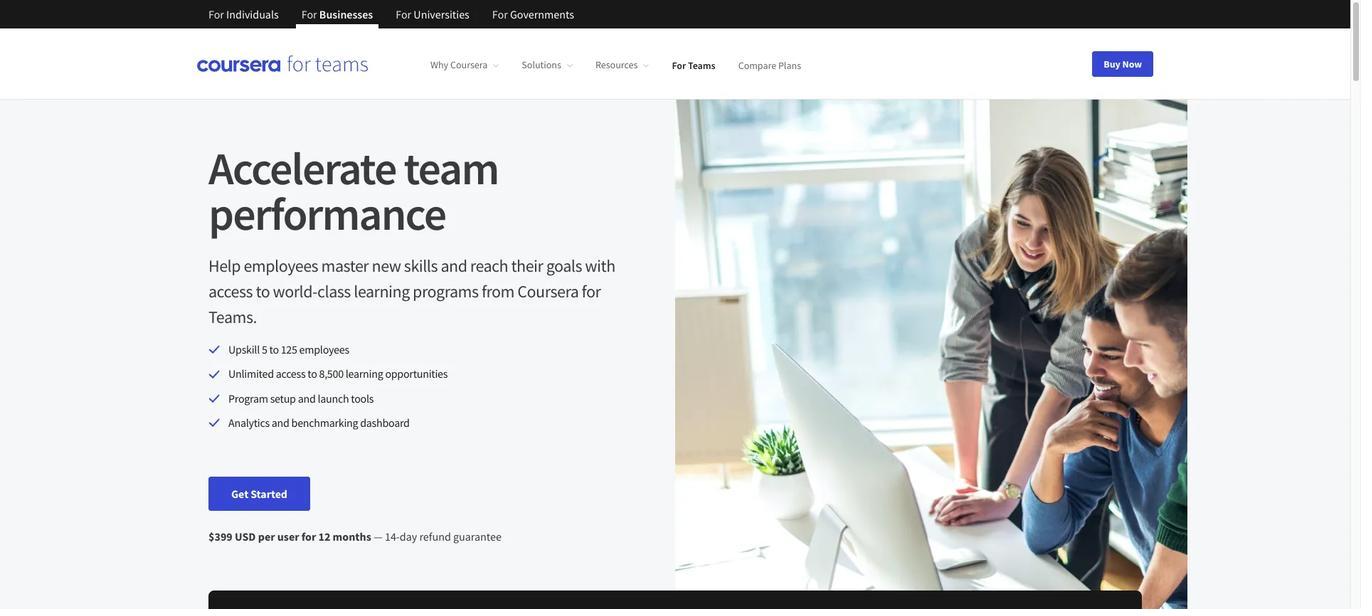 Task type: locate. For each thing, give the bounding box(es) containing it.
for left 12
[[302, 529, 316, 544]]

user
[[277, 529, 299, 544]]

refund
[[420, 529, 451, 544]]

0 vertical spatial to
[[256, 281, 270, 303]]

teams.
[[209, 306, 257, 328]]

for left universities
[[396, 7, 412, 21]]

to for 5
[[269, 342, 279, 357]]

accelerate
[[209, 140, 396, 196]]

and down "setup"
[[272, 416, 290, 430]]

get started
[[231, 487, 288, 501]]

for left individuals
[[209, 7, 224, 21]]

with
[[585, 255, 616, 277]]

per
[[258, 529, 275, 544]]

access
[[209, 281, 253, 303], [276, 367, 306, 381]]

for businesses
[[302, 7, 373, 21]]

learning up tools
[[346, 367, 383, 381]]

employees up 'world-'
[[244, 255, 318, 277]]

2 vertical spatial and
[[272, 416, 290, 430]]

benchmarking
[[292, 416, 358, 430]]

1 horizontal spatial coursera
[[518, 281, 579, 303]]

access down 125 at left
[[276, 367, 306, 381]]

14-
[[385, 529, 400, 544]]

1 horizontal spatial for
[[582, 281, 601, 303]]

employees up 8,500
[[299, 342, 349, 357]]

1 vertical spatial learning
[[346, 367, 383, 381]]

2 horizontal spatial and
[[441, 255, 467, 277]]

world-
[[273, 281, 318, 303]]

coursera
[[451, 59, 488, 71], [518, 281, 579, 303]]

skills
[[404, 255, 438, 277]]

new
[[372, 255, 401, 277]]

resources link
[[596, 59, 650, 71]]

0 horizontal spatial coursera
[[451, 59, 488, 71]]

get
[[231, 487, 249, 501]]

class
[[318, 281, 351, 303]]

to left 8,500
[[308, 367, 317, 381]]

why coursera link
[[431, 59, 499, 71]]

—
[[374, 529, 383, 544]]

0 horizontal spatial access
[[209, 281, 253, 303]]

0 vertical spatial for
[[582, 281, 601, 303]]

coursera down goals
[[518, 281, 579, 303]]

for
[[209, 7, 224, 21], [302, 7, 317, 21], [396, 7, 412, 21], [493, 7, 508, 21], [672, 59, 686, 71]]

1 vertical spatial to
[[269, 342, 279, 357]]

and
[[441, 255, 467, 277], [298, 391, 316, 406], [272, 416, 290, 430]]

launch
[[318, 391, 349, 406]]

12
[[319, 529, 331, 544]]

months
[[333, 529, 371, 544]]

upskill 5 to 125 employees
[[229, 342, 349, 357]]

to right 5 on the left bottom of page
[[269, 342, 279, 357]]

1 vertical spatial coursera
[[518, 281, 579, 303]]

analytics and benchmarking dashboard
[[229, 416, 410, 430]]

and right "setup"
[[298, 391, 316, 406]]

0 horizontal spatial for
[[302, 529, 316, 544]]

0 vertical spatial and
[[441, 255, 467, 277]]

and up programs
[[441, 255, 467, 277]]

to left 'world-'
[[256, 281, 270, 303]]

for down with
[[582, 281, 601, 303]]

employees
[[244, 255, 318, 277], [299, 342, 349, 357]]

0 vertical spatial learning
[[354, 281, 410, 303]]

1 horizontal spatial access
[[276, 367, 306, 381]]

why coursera
[[431, 59, 488, 71]]

1 horizontal spatial and
[[298, 391, 316, 406]]

upskill
[[229, 342, 260, 357]]

and inside help employees master new skills and reach their goals with access to world-class learning programs from coursera for teams.
[[441, 255, 467, 277]]

to inside help employees master new skills and reach their goals with access to world-class learning programs from coursera for teams.
[[256, 281, 270, 303]]

program setup and launch tools
[[229, 391, 374, 406]]

from
[[482, 281, 515, 303]]

unlimited access to 8,500 learning opportunities
[[229, 367, 448, 381]]

plans
[[779, 59, 802, 71]]

1 vertical spatial for
[[302, 529, 316, 544]]

setup
[[270, 391, 296, 406]]

0 vertical spatial employees
[[244, 255, 318, 277]]

for
[[582, 281, 601, 303], [302, 529, 316, 544]]

solutions
[[522, 59, 562, 71]]

0 vertical spatial access
[[209, 281, 253, 303]]

help employees master new skills and reach their goals with access to world-class learning programs from coursera for teams.
[[209, 255, 616, 328]]

dashboard
[[360, 416, 410, 430]]

8,500
[[319, 367, 344, 381]]

2 vertical spatial to
[[308, 367, 317, 381]]

learning
[[354, 281, 410, 303], [346, 367, 383, 381]]

coursera for teams image
[[197, 56, 368, 72]]

for inside help employees master new skills and reach their goals with access to world-class learning programs from coursera for teams.
[[582, 281, 601, 303]]

buy now
[[1104, 57, 1143, 70]]

coursera right why
[[451, 59, 488, 71]]

for for universities
[[396, 7, 412, 21]]

businesses
[[320, 7, 373, 21]]

day
[[400, 529, 417, 544]]

help
[[209, 255, 241, 277]]

for for governments
[[493, 7, 508, 21]]

for governments
[[493, 7, 575, 21]]

access up teams. at bottom left
[[209, 281, 253, 303]]

for left governments
[[493, 7, 508, 21]]

0 vertical spatial coursera
[[451, 59, 488, 71]]

learning down new on the top left
[[354, 281, 410, 303]]

to
[[256, 281, 270, 303], [269, 342, 279, 357], [308, 367, 317, 381]]

unlimited
[[229, 367, 274, 381]]

for teams link
[[672, 59, 716, 71]]

for left businesses
[[302, 7, 317, 21]]



Task type: vqa. For each thing, say whether or not it's contained in the screenshot.
"employees"
yes



Task type: describe. For each thing, give the bounding box(es) containing it.
access inside help employees master new skills and reach their goals with access to world-class learning programs from coursera for teams.
[[209, 281, 253, 303]]

for universities
[[396, 7, 470, 21]]

analytics
[[229, 416, 270, 430]]

get started link
[[209, 477, 310, 511]]

resources
[[596, 59, 638, 71]]

1 vertical spatial and
[[298, 391, 316, 406]]

guarantee
[[453, 529, 502, 544]]

governments
[[510, 7, 575, 21]]

learning inside help employees master new skills and reach their goals with access to world-class learning programs from coursera for teams.
[[354, 281, 410, 303]]

individuals
[[226, 7, 279, 21]]

1 vertical spatial access
[[276, 367, 306, 381]]

0 horizontal spatial and
[[272, 416, 290, 430]]

master
[[321, 255, 369, 277]]

accelerate team performance
[[209, 140, 499, 242]]

$399
[[209, 529, 233, 544]]

goals
[[547, 255, 582, 277]]

for left teams
[[672, 59, 686, 71]]

banner navigation
[[197, 0, 586, 39]]

now
[[1123, 57, 1143, 70]]

opportunities
[[385, 367, 448, 381]]

compare
[[739, 59, 777, 71]]

why
[[431, 59, 449, 71]]

$399 usd per user for 12 months — 14-day refund guarantee
[[209, 529, 502, 544]]

teams
[[688, 59, 716, 71]]

1 vertical spatial employees
[[299, 342, 349, 357]]

programs
[[413, 281, 479, 303]]

compare plans
[[739, 59, 802, 71]]

compare plans link
[[739, 59, 802, 71]]

125
[[281, 342, 297, 357]]

to for access
[[308, 367, 317, 381]]

started
[[251, 487, 288, 501]]

for for individuals
[[209, 7, 224, 21]]

team
[[404, 140, 499, 196]]

universities
[[414, 7, 470, 21]]

coursera inside help employees master new skills and reach their goals with access to world-class learning programs from coursera for teams.
[[518, 281, 579, 303]]

usd
[[235, 529, 256, 544]]

buy now button
[[1093, 51, 1154, 77]]

for for businesses
[[302, 7, 317, 21]]

reach
[[470, 255, 508, 277]]

tools
[[351, 391, 374, 406]]

their
[[512, 255, 543, 277]]

for individuals
[[209, 7, 279, 21]]

program
[[229, 391, 268, 406]]

buy
[[1104, 57, 1121, 70]]

5
[[262, 342, 267, 357]]

for teams
[[672, 59, 716, 71]]

performance
[[209, 185, 446, 242]]

employees inside help employees master new skills and reach their goals with access to world-class learning programs from coursera for teams.
[[244, 255, 318, 277]]

solutions link
[[522, 59, 573, 71]]



